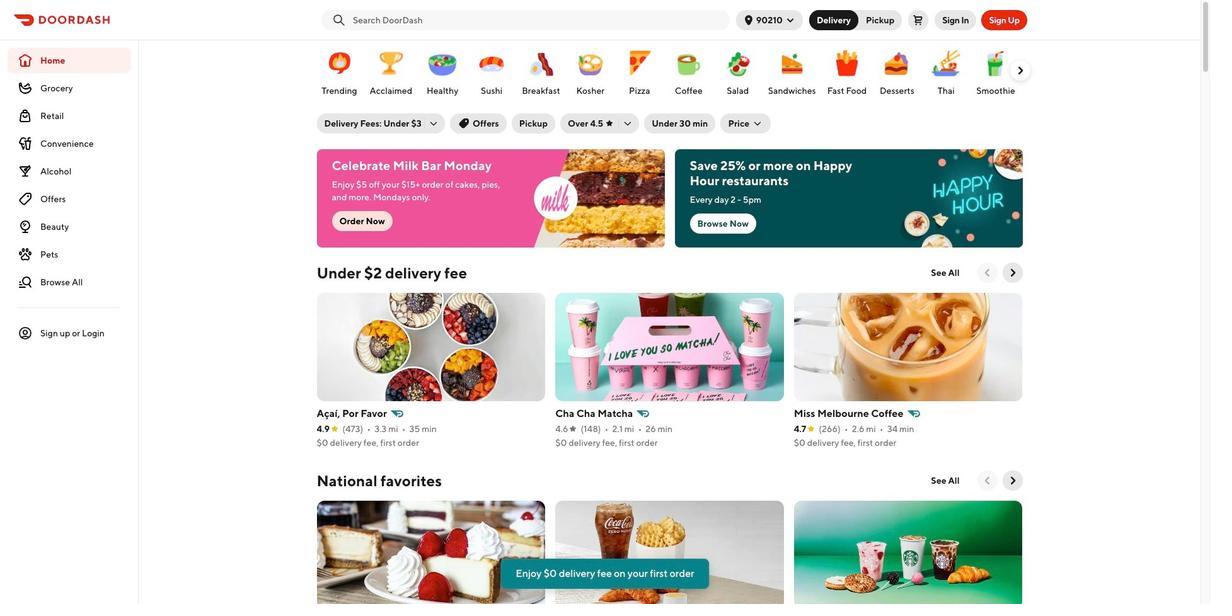 Task type: locate. For each thing, give the bounding box(es) containing it.
next button of carousel image
[[1014, 64, 1027, 77], [1007, 475, 1019, 487]]

toggle order method (delivery or pickup) option group
[[810, 10, 903, 30]]

1 vertical spatial previous button of carousel image
[[981, 475, 994, 487]]

Store search: begin typing to search for stores available on DoorDash text field
[[353, 14, 725, 26]]

previous button of carousel image
[[981, 267, 994, 279], [981, 475, 994, 487]]

0 items, open order cart image
[[914, 15, 924, 25]]

2 previous button of carousel image from the top
[[981, 475, 994, 487]]

None button
[[810, 10, 859, 30], [851, 10, 903, 30], [810, 10, 859, 30], [851, 10, 903, 30]]

0 vertical spatial previous button of carousel image
[[981, 267, 994, 279]]

next button of carousel image
[[1007, 267, 1019, 279]]



Task type: describe. For each thing, give the bounding box(es) containing it.
1 previous button of carousel image from the top
[[981, 267, 994, 279]]

1 vertical spatial next button of carousel image
[[1007, 475, 1019, 487]]

0 vertical spatial next button of carousel image
[[1014, 64, 1027, 77]]



Task type: vqa. For each thing, say whether or not it's contained in the screenshot.
EXPRESSIONS
no



